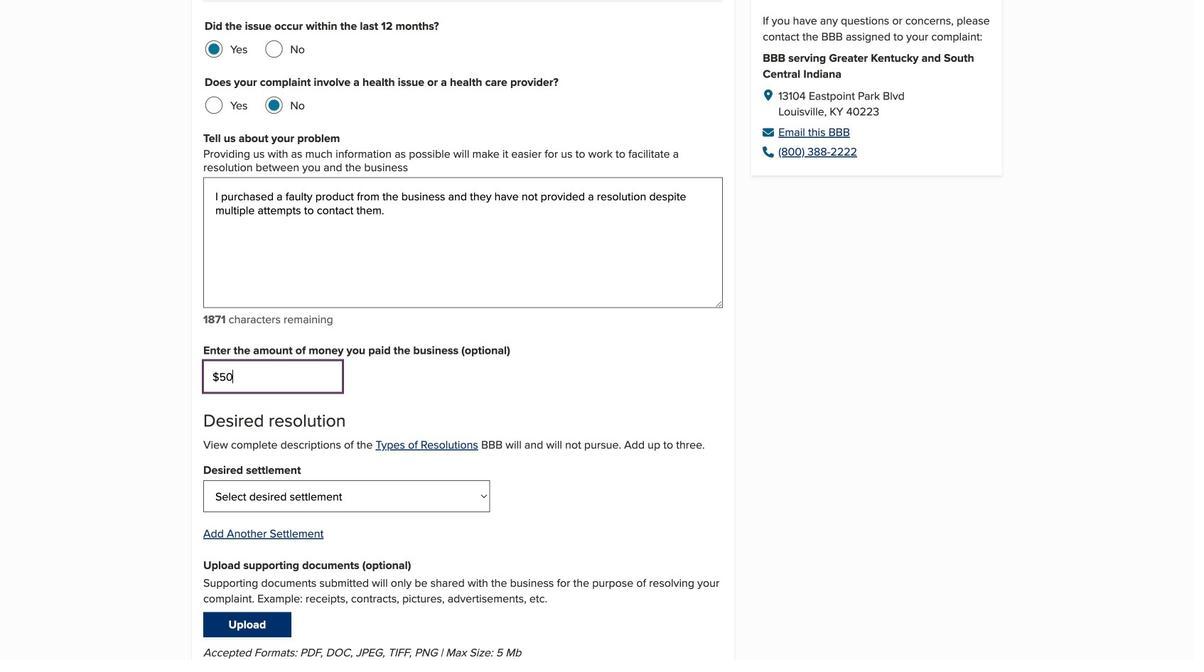 Task type: locate. For each thing, give the bounding box(es) containing it.
Details such as these are useful:
 •	Date of the transaction
 •	The amount of money you paid the business
 •	What the business committed to provide you
 •	What the nature of the dispute is
 •	Whether or not the business has tried to resolve the problem
 •	Account/order/tracking number
 •	If the issue involves advertising, when and where the ad was seen or heard text field
[[203, 178, 723, 308]]

None text field
[[203, 361, 343, 393]]



Task type: vqa. For each thing, say whether or not it's contained in the screenshot.
text box at the bottom
yes



